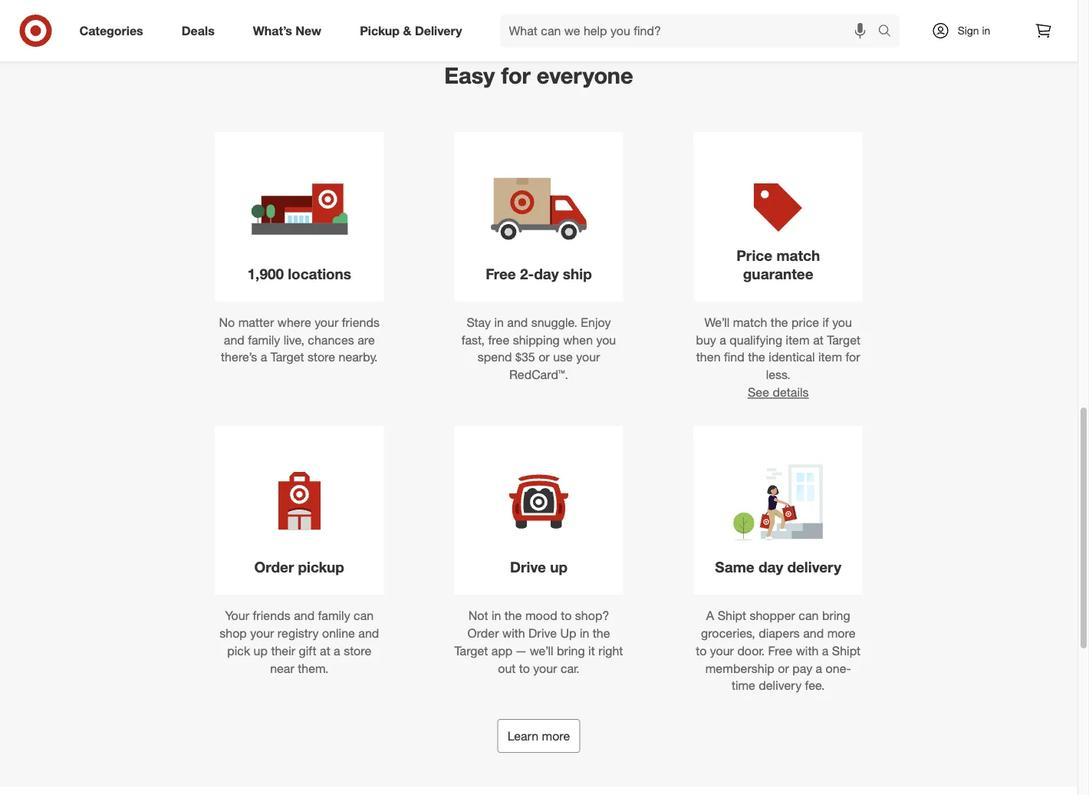 Task type: vqa. For each thing, say whether or not it's contained in the screenshot.


Task type: describe. For each thing, give the bounding box(es) containing it.
live,
[[284, 332, 305, 347]]

a inside your friends and family can shop your registry online and pick up their gift at a store near them.
[[334, 643, 341, 658]]

learn
[[508, 728, 539, 743]]

delivery
[[415, 23, 463, 38]]

or inside stay in and snuggle. enjoy fast, free shipping when you spend $35 or use your redcard™.
[[539, 350, 550, 365]]

—
[[516, 643, 527, 658]]

order inside not in the mood to shop? order with drive up in the target app — we'll bring it right out to your car.
[[468, 626, 499, 641]]

shipping
[[513, 332, 560, 347]]

at inside your friends and family can shop your registry online and pick up their gift at a store near them.
[[320, 643, 331, 658]]

with inside not in the mood to shop? order with drive up in the target app — we'll bring it right out to your car.
[[503, 626, 526, 641]]

we'll
[[705, 315, 730, 330]]

0 horizontal spatial day
[[534, 265, 559, 282]]

fast,
[[462, 332, 485, 347]]

0 horizontal spatial free
[[486, 265, 516, 282]]

diapers
[[759, 626, 800, 641]]

shopper
[[750, 608, 796, 623]]

out
[[498, 661, 516, 676]]

see details link
[[748, 385, 809, 400]]

store inside your friends and family can shop your registry online and pick up their gift at a store near them.
[[344, 643, 372, 658]]

nearby.
[[339, 350, 378, 365]]

mood
[[526, 608, 558, 623]]

friends inside your friends and family can shop your registry online and pick up their gift at a store near them.
[[253, 608, 291, 623]]

0 horizontal spatial shipt
[[718, 608, 747, 623]]

guarantee
[[744, 265, 814, 282]]

can inside your friends and family can shop your registry online and pick up their gift at a store near them.
[[354, 608, 374, 623]]

categories
[[79, 23, 143, 38]]

not in the mood to shop? order with drive up in the target app — we'll bring it right out to your car.
[[455, 608, 624, 676]]

in right the up
[[580, 626, 590, 641]]

see
[[748, 385, 770, 400]]

qualifying
[[730, 332, 783, 347]]

1 vertical spatial item
[[819, 350, 843, 365]]

shop?
[[576, 608, 610, 623]]

a
[[707, 608, 715, 623]]

up
[[561, 626, 577, 641]]

search button
[[872, 14, 909, 51]]

ship
[[563, 265, 592, 282]]

same
[[716, 558, 755, 576]]

you inside we'll match the price if you buy a qualifying item at target then find the identical item for less. see details
[[833, 315, 853, 330]]

what's new link
[[240, 14, 341, 48]]

a right "pay" in the bottom of the page
[[816, 661, 823, 676]]

registry
[[278, 626, 319, 641]]

and right online
[[359, 626, 379, 641]]

it
[[589, 643, 595, 658]]

1,900 locations
[[248, 265, 352, 282]]

your inside no matter where your friends and family live, chances are there's a target store nearby.
[[315, 315, 339, 330]]

deals link
[[169, 14, 234, 48]]

your friends and family can shop your registry online and pick up their gift at a store near them.
[[220, 608, 379, 676]]

target for drive up
[[455, 643, 488, 658]]

the left mood
[[505, 608, 522, 623]]

are
[[358, 332, 375, 347]]

sign in
[[958, 24, 991, 37]]

and inside a shipt shopper can bring groceries, diapers and more to your door. free with a shipt membership or pay a one- time delivery fee.
[[804, 626, 825, 641]]

match for guarantee
[[777, 246, 821, 264]]

gift
[[299, 643, 317, 658]]

in for sign
[[983, 24, 991, 37]]

when
[[564, 332, 593, 347]]

pickup & delivery link
[[347, 14, 482, 48]]

1 horizontal spatial shipt
[[833, 643, 861, 658]]

search
[[872, 25, 909, 40]]

and inside no matter where your friends and family live, chances are there's a target store nearby.
[[224, 332, 245, 347]]

sign in link
[[919, 14, 1015, 48]]

redcard™.
[[510, 367, 569, 382]]

sign
[[958, 24, 980, 37]]

free 2-day ship
[[486, 265, 592, 282]]

where
[[278, 315, 311, 330]]

your inside stay in and snuggle. enjoy fast, free shipping when you spend $35 or use your redcard™.
[[577, 350, 601, 365]]

2-
[[520, 265, 534, 282]]

drive up
[[510, 558, 568, 576]]

store inside no matter where your friends and family live, chances are there's a target store nearby.
[[308, 350, 336, 365]]

target inside we'll match the price if you buy a qualifying item at target then find the identical item for less. see details
[[828, 332, 861, 347]]

we'll
[[530, 643, 554, 658]]

up inside your friends and family can shop your registry online and pick up their gift at a store near them.
[[254, 643, 268, 658]]

snuggle.
[[532, 315, 578, 330]]

0 horizontal spatial to
[[519, 661, 530, 676]]

family inside no matter where your friends and family live, chances are there's a target store nearby.
[[248, 332, 280, 347]]

what's new
[[253, 23, 322, 38]]

enjoy
[[581, 315, 611, 330]]

free
[[489, 332, 510, 347]]

near
[[270, 661, 295, 676]]

right
[[599, 643, 624, 658]]

your inside your friends and family can shop your registry online and pick up their gift at a store near them.
[[250, 626, 274, 641]]

match for the
[[734, 315, 768, 330]]

price
[[792, 315, 820, 330]]

your inside a shipt shopper can bring groceries, diapers and more to your door. free with a shipt membership or pay a one- time delivery fee.
[[711, 643, 735, 658]]

a shipt shopper can bring groceries, diapers and more to your door. free with a shipt membership or pay a one- time delivery fee.
[[696, 608, 861, 693]]

pick
[[227, 643, 250, 658]]

a inside we'll match the price if you buy a qualifying item at target then find the identical item for less. see details
[[720, 332, 727, 347]]

or inside a shipt shopper can bring groceries, diapers and more to your door. free with a shipt membership or pay a one- time delivery fee.
[[779, 661, 790, 676]]

in for not
[[492, 608, 501, 623]]

no
[[219, 315, 235, 330]]

bring inside not in the mood to shop? order with drive up in the target app — we'll bring it right out to your car.
[[557, 643, 585, 658]]

price match guarantee
[[737, 246, 821, 282]]

1,900
[[248, 265, 284, 282]]

the left price
[[771, 315, 789, 330]]

everyone
[[537, 62, 634, 89]]

friends inside no matter where your friends and family live, chances are there's a target store nearby.
[[342, 315, 380, 330]]

bring inside a shipt shopper can bring groceries, diapers and more to your door. free with a shipt membership or pay a one- time delivery fee.
[[823, 608, 851, 623]]

can inside a shipt shopper can bring groceries, diapers and more to your door. free with a shipt membership or pay a one- time delivery fee.
[[799, 608, 819, 623]]



Task type: locate. For each thing, give the bounding box(es) containing it.
0 horizontal spatial match
[[734, 315, 768, 330]]

target
[[828, 332, 861, 347], [271, 350, 304, 365], [455, 643, 488, 658]]

delivery up shopper
[[788, 558, 842, 576]]

0 vertical spatial family
[[248, 332, 280, 347]]

match up qualifying
[[734, 315, 768, 330]]

spend
[[478, 350, 512, 365]]

can
[[354, 608, 374, 623], [799, 608, 819, 623]]

or left "pay" in the bottom of the page
[[779, 661, 790, 676]]

you inside stay in and snuggle. enjoy fast, free shipping when you spend $35 or use your redcard™.
[[597, 332, 617, 347]]

1 horizontal spatial day
[[759, 558, 784, 576]]

car.
[[561, 661, 580, 676]]

stay
[[467, 315, 491, 330]]

deals
[[182, 23, 215, 38]]

up up mood
[[550, 558, 568, 576]]

0 vertical spatial at
[[814, 332, 824, 347]]

target for 1,900 locations
[[271, 350, 304, 365]]

order
[[255, 558, 294, 576], [468, 626, 499, 641]]

we'll match the price if you buy a qualifying item at target then find the identical item for less. see details
[[697, 315, 861, 400]]

0 horizontal spatial or
[[539, 350, 550, 365]]

1 horizontal spatial target
[[455, 643, 488, 658]]

1 horizontal spatial friends
[[342, 315, 380, 330]]

1 horizontal spatial order
[[468, 626, 499, 641]]

pickup & delivery
[[360, 23, 463, 38]]

the down shop?
[[593, 626, 611, 641]]

friends up are
[[342, 315, 380, 330]]

more right learn
[[542, 728, 571, 743]]

What can we help you find? suggestions appear below search field
[[500, 14, 882, 48]]

match up the guarantee
[[777, 246, 821, 264]]

with
[[503, 626, 526, 641], [797, 643, 819, 658]]

to inside a shipt shopper can bring groceries, diapers and more to your door. free with a shipt membership or pay a one- time delivery fee.
[[696, 643, 707, 658]]

1 vertical spatial up
[[254, 643, 268, 658]]

delivery down "pay" in the bottom of the page
[[759, 678, 802, 693]]

can up online
[[354, 608, 374, 623]]

item down if
[[819, 350, 843, 365]]

a right there's
[[261, 350, 267, 365]]

free
[[486, 265, 516, 282], [769, 643, 793, 658]]

target inside not in the mood to shop? order with drive up in the target app — we'll bring it right out to your car.
[[455, 643, 488, 658]]

and inside stay in and snuggle. enjoy fast, free shipping when you spend $35 or use your redcard™.
[[508, 315, 528, 330]]

their
[[271, 643, 296, 658]]

learn more button
[[498, 719, 581, 753]]

0 vertical spatial friends
[[342, 315, 380, 330]]

your
[[225, 608, 249, 623]]

1 horizontal spatial to
[[561, 608, 572, 623]]

at inside we'll match the price if you buy a qualifying item at target then find the identical item for less. see details
[[814, 332, 824, 347]]

can up diapers
[[799, 608, 819, 623]]

less.
[[767, 367, 791, 382]]

1 vertical spatial to
[[696, 643, 707, 658]]

0 horizontal spatial at
[[320, 643, 331, 658]]

0 vertical spatial you
[[833, 315, 853, 330]]

easy for everyone
[[445, 62, 634, 89]]

and up free
[[508, 315, 528, 330]]

time
[[732, 678, 756, 693]]

the down qualifying
[[749, 350, 766, 365]]

1 horizontal spatial store
[[344, 643, 372, 658]]

door.
[[738, 643, 765, 658]]

shipt up one-
[[833, 643, 861, 658]]

target inside no matter where your friends and family live, chances are there's a target store nearby.
[[271, 350, 304, 365]]

1 horizontal spatial free
[[769, 643, 793, 658]]

shop
[[220, 626, 247, 641]]

0 horizontal spatial for
[[502, 62, 531, 89]]

a down online
[[334, 643, 341, 658]]

chances
[[308, 332, 354, 347]]

more inside a shipt shopper can bring groceries, diapers and more to your door. free with a shipt membership or pay a one- time delivery fee.
[[828, 626, 856, 641]]

store down online
[[344, 643, 372, 658]]

drive up "we'll" on the bottom of page
[[529, 626, 557, 641]]

0 vertical spatial day
[[534, 265, 559, 282]]

a inside no matter where your friends and family live, chances are there's a target store nearby.
[[261, 350, 267, 365]]

groceries,
[[702, 626, 756, 641]]

1 vertical spatial bring
[[557, 643, 585, 658]]

stay in and snuggle. enjoy fast, free shipping when you spend $35 or use your redcard™.
[[462, 315, 617, 382]]

same day delivery
[[716, 558, 842, 576]]

and up there's
[[224, 332, 245, 347]]

easy
[[445, 62, 495, 89]]

bring up "car."
[[557, 643, 585, 658]]

0 vertical spatial to
[[561, 608, 572, 623]]

your up chances
[[315, 315, 339, 330]]

identical
[[769, 350, 816, 365]]

2 vertical spatial target
[[455, 643, 488, 658]]

price
[[737, 246, 773, 264]]

no matter where your friends and family live, chances are there's a target store nearby.
[[219, 315, 380, 365]]

0 horizontal spatial up
[[254, 643, 268, 658]]

0 horizontal spatial more
[[542, 728, 571, 743]]

&
[[403, 23, 412, 38]]

in up free
[[495, 315, 504, 330]]

1 vertical spatial drive
[[529, 626, 557, 641]]

day left ship
[[534, 265, 559, 282]]

1 vertical spatial more
[[542, 728, 571, 743]]

there's
[[221, 350, 257, 365]]

family up online
[[318, 608, 351, 623]]

family inside your friends and family can shop your registry online and pick up their gift at a store near them.
[[318, 608, 351, 623]]

family
[[248, 332, 280, 347], [318, 608, 351, 623]]

friends up 'registry'
[[253, 608, 291, 623]]

0 horizontal spatial you
[[597, 332, 617, 347]]

membership
[[706, 661, 775, 676]]

in right sign
[[983, 24, 991, 37]]

your down 'when'
[[577, 350, 601, 365]]

more up one-
[[828, 626, 856, 641]]

item up 'identical'
[[786, 332, 810, 347]]

at right gift
[[320, 643, 331, 658]]

1 horizontal spatial match
[[777, 246, 821, 264]]

then
[[697, 350, 721, 365]]

0 vertical spatial or
[[539, 350, 550, 365]]

with inside a shipt shopper can bring groceries, diapers and more to your door. free with a shipt membership or pay a one- time delivery fee.
[[797, 643, 819, 658]]

and
[[508, 315, 528, 330], [224, 332, 245, 347], [294, 608, 315, 623], [359, 626, 379, 641], [804, 626, 825, 641]]

if
[[823, 315, 830, 330]]

1 horizontal spatial up
[[550, 558, 568, 576]]

free down diapers
[[769, 643, 793, 658]]

pickup
[[360, 23, 400, 38]]

0 vertical spatial more
[[828, 626, 856, 641]]

0 vertical spatial target
[[828, 332, 861, 347]]

what's
[[253, 23, 292, 38]]

1 vertical spatial delivery
[[759, 678, 802, 693]]

2 horizontal spatial target
[[828, 332, 861, 347]]

up right pick
[[254, 643, 268, 658]]

categories link
[[66, 14, 163, 48]]

or up redcard™. at the top of page
[[539, 350, 550, 365]]

day
[[534, 265, 559, 282], [759, 558, 784, 576]]

0 vertical spatial match
[[777, 246, 821, 264]]

free left 2-
[[486, 265, 516, 282]]

1 vertical spatial order
[[468, 626, 499, 641]]

or
[[539, 350, 550, 365], [779, 661, 790, 676]]

delivery inside a shipt shopper can bring groceries, diapers and more to your door. free with a shipt membership or pay a one- time delivery fee.
[[759, 678, 802, 693]]

for
[[502, 62, 531, 89], [846, 350, 861, 365]]

0 vertical spatial item
[[786, 332, 810, 347]]

1 vertical spatial or
[[779, 661, 790, 676]]

1 vertical spatial friends
[[253, 608, 291, 623]]

a
[[720, 332, 727, 347], [261, 350, 267, 365], [334, 643, 341, 658], [823, 643, 829, 658], [816, 661, 823, 676]]

pickup
[[298, 558, 345, 576]]

2 can from the left
[[799, 608, 819, 623]]

1 horizontal spatial for
[[846, 350, 861, 365]]

order down not
[[468, 626, 499, 641]]

bring up one-
[[823, 608, 851, 623]]

1 horizontal spatial at
[[814, 332, 824, 347]]

locations
[[288, 265, 352, 282]]

1 vertical spatial free
[[769, 643, 793, 658]]

0 horizontal spatial store
[[308, 350, 336, 365]]

app
[[492, 643, 513, 658]]

1 vertical spatial you
[[597, 332, 617, 347]]

0 vertical spatial store
[[308, 350, 336, 365]]

in for stay
[[495, 315, 504, 330]]

your down groceries,
[[711, 643, 735, 658]]

1 horizontal spatial bring
[[823, 608, 851, 623]]

new
[[296, 23, 322, 38]]

1 vertical spatial match
[[734, 315, 768, 330]]

match inside we'll match the price if you buy a qualifying item at target then find the identical item for less. see details
[[734, 315, 768, 330]]

a right buy
[[720, 332, 727, 347]]

you down the enjoy
[[597, 332, 617, 347]]

in right not
[[492, 608, 501, 623]]

match inside price match guarantee
[[777, 246, 821, 264]]

you
[[833, 315, 853, 330], [597, 332, 617, 347]]

with up "pay" in the bottom of the page
[[797, 643, 819, 658]]

1 horizontal spatial family
[[318, 608, 351, 623]]

0 horizontal spatial item
[[786, 332, 810, 347]]

2 vertical spatial to
[[519, 661, 530, 676]]

1 horizontal spatial with
[[797, 643, 819, 658]]

1 vertical spatial day
[[759, 558, 784, 576]]

0 vertical spatial with
[[503, 626, 526, 641]]

pay
[[793, 661, 813, 676]]

fee.
[[806, 678, 826, 693]]

for right 'identical'
[[846, 350, 861, 365]]

in
[[983, 24, 991, 37], [495, 315, 504, 330], [492, 608, 501, 623], [580, 626, 590, 641]]

one-
[[826, 661, 852, 676]]

0 horizontal spatial order
[[255, 558, 294, 576]]

learn more
[[508, 728, 571, 743]]

1 horizontal spatial you
[[833, 315, 853, 330]]

buy
[[697, 332, 717, 347]]

more
[[828, 626, 856, 641], [542, 728, 571, 743]]

0 vertical spatial drive
[[510, 558, 546, 576]]

shipt
[[718, 608, 747, 623], [833, 643, 861, 658]]

1 horizontal spatial item
[[819, 350, 843, 365]]

delivery
[[788, 558, 842, 576], [759, 678, 802, 693]]

family down the matter
[[248, 332, 280, 347]]

1 vertical spatial shipt
[[833, 643, 861, 658]]

your up their
[[250, 626, 274, 641]]

1 vertical spatial family
[[318, 608, 351, 623]]

up
[[550, 558, 568, 576], [254, 643, 268, 658]]

2 horizontal spatial to
[[696, 643, 707, 658]]

use
[[554, 350, 573, 365]]

0 vertical spatial free
[[486, 265, 516, 282]]

a up one-
[[823, 643, 829, 658]]

target down live,
[[271, 350, 304, 365]]

0 vertical spatial for
[[502, 62, 531, 89]]

1 can from the left
[[354, 608, 374, 623]]

0 vertical spatial shipt
[[718, 608, 747, 623]]

your inside not in the mood to shop? order with drive up in the target app — we'll bring it right out to your car.
[[534, 661, 558, 676]]

bring
[[823, 608, 851, 623], [557, 643, 585, 658]]

0 horizontal spatial family
[[248, 332, 280, 347]]

1 horizontal spatial can
[[799, 608, 819, 623]]

0 vertical spatial delivery
[[788, 558, 842, 576]]

drive inside not in the mood to shop? order with drive up in the target app — we'll bring it right out to your car.
[[529, 626, 557, 641]]

and right diapers
[[804, 626, 825, 641]]

to up the up
[[561, 608, 572, 623]]

you right if
[[833, 315, 853, 330]]

1 vertical spatial for
[[846, 350, 861, 365]]

0 horizontal spatial friends
[[253, 608, 291, 623]]

your down "we'll" on the bottom of page
[[534, 661, 558, 676]]

1 horizontal spatial more
[[828, 626, 856, 641]]

find
[[725, 350, 745, 365]]

1 horizontal spatial or
[[779, 661, 790, 676]]

at down if
[[814, 332, 824, 347]]

0 vertical spatial order
[[255, 558, 294, 576]]

0 horizontal spatial can
[[354, 608, 374, 623]]

0 vertical spatial bring
[[823, 608, 851, 623]]

to right out
[[519, 661, 530, 676]]

0 horizontal spatial with
[[503, 626, 526, 641]]

for inside we'll match the price if you buy a qualifying item at target then find the identical item for less. see details
[[846, 350, 861, 365]]

$35
[[516, 350, 536, 365]]

shipt up groceries,
[[718, 608, 747, 623]]

target left app
[[455, 643, 488, 658]]

more inside button
[[542, 728, 571, 743]]

day right same
[[759, 558, 784, 576]]

0 horizontal spatial target
[[271, 350, 304, 365]]

1 vertical spatial target
[[271, 350, 304, 365]]

them.
[[298, 661, 329, 676]]

and up 'registry'
[[294, 608, 315, 623]]

for right easy
[[502, 62, 531, 89]]

drive
[[510, 558, 546, 576], [529, 626, 557, 641]]

not
[[469, 608, 489, 623]]

in inside stay in and snuggle. enjoy fast, free shipping when you spend $35 or use your redcard™.
[[495, 315, 504, 330]]

drive up mood
[[510, 558, 546, 576]]

to down groceries,
[[696, 643, 707, 658]]

1 vertical spatial store
[[344, 643, 372, 658]]

online
[[322, 626, 355, 641]]

order left the pickup
[[255, 558, 294, 576]]

with up —
[[503, 626, 526, 641]]

order pickup
[[255, 558, 345, 576]]

1 vertical spatial at
[[320, 643, 331, 658]]

store down chances
[[308, 350, 336, 365]]

1 vertical spatial with
[[797, 643, 819, 658]]

free inside a shipt shopper can bring groceries, diapers and more to your door. free with a shipt membership or pay a one- time delivery fee.
[[769, 643, 793, 658]]

0 vertical spatial up
[[550, 558, 568, 576]]

matter
[[239, 315, 274, 330]]

target down if
[[828, 332, 861, 347]]

the
[[771, 315, 789, 330], [749, 350, 766, 365], [505, 608, 522, 623], [593, 626, 611, 641]]

details
[[773, 385, 809, 400]]

0 horizontal spatial bring
[[557, 643, 585, 658]]



